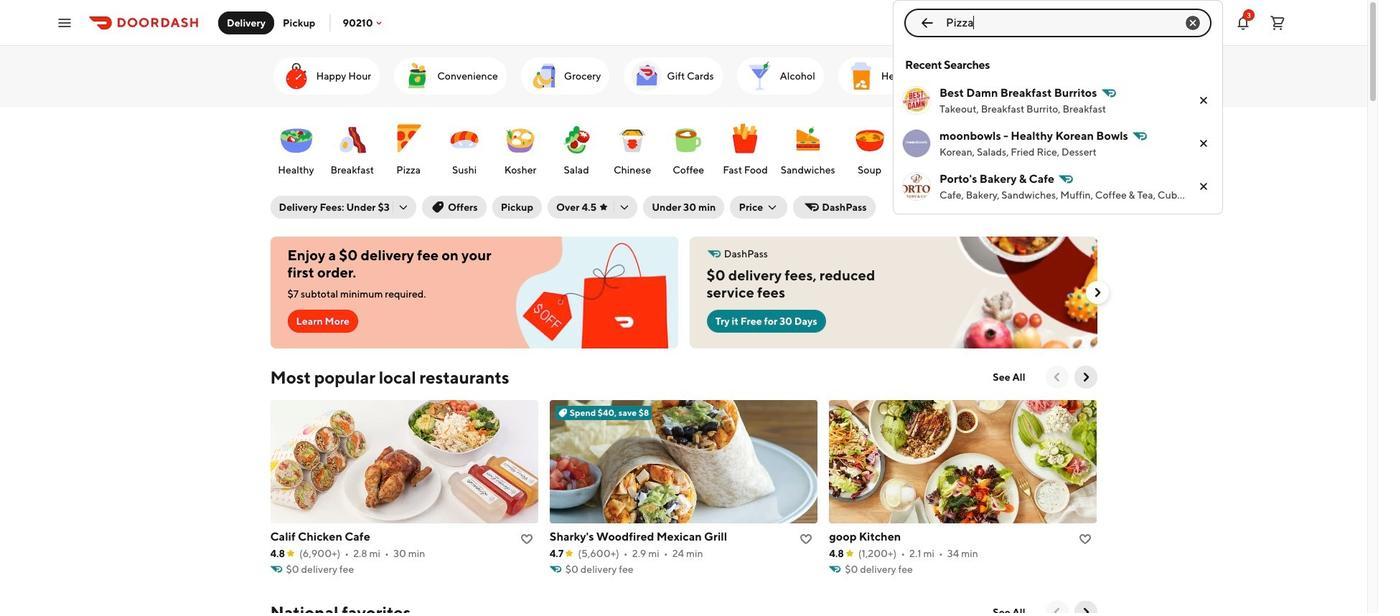 Task type: locate. For each thing, give the bounding box(es) containing it.
list box
[[893, 46, 1223, 215]]

grocery image
[[527, 59, 561, 93]]

open menu image
[[56, 14, 73, 31]]

1 vertical spatial next button of carousel image
[[1090, 140, 1105, 154]]

1 vertical spatial delete recent search result image
[[1195, 178, 1213, 195]]

delete recent search result image
[[1195, 92, 1213, 109], [1195, 178, 1213, 195]]

delete recent search result image up delete recent search result icon
[[1195, 92, 1213, 109]]

alcohol image
[[743, 59, 777, 93]]

2 next button of carousel image from the top
[[1090, 140, 1105, 154]]

2 vertical spatial next button of carousel image
[[1079, 606, 1093, 614]]

next button of carousel image
[[1090, 286, 1105, 300], [1079, 370, 1093, 385], [1079, 606, 1093, 614]]

delete recent search result image down delete recent search result icon
[[1195, 178, 1213, 195]]

1 delete recent search result image from the top
[[1195, 92, 1213, 109]]

0 vertical spatial previous button of carousel image
[[1050, 370, 1064, 385]]

0 vertical spatial next button of carousel image
[[1090, 286, 1105, 300]]

0 vertical spatial delete recent search result image
[[1195, 92, 1213, 109]]

0 vertical spatial next button of carousel image
[[1090, 69, 1105, 83]]

1 previous button of carousel image from the top
[[1050, 370, 1064, 385]]

2 previous button of carousel image from the top
[[1050, 606, 1064, 614]]

previous button of carousel image for the bottom next button of carousel icon
[[1050, 606, 1064, 614]]

next button of carousel image
[[1090, 69, 1105, 83], [1090, 140, 1105, 154]]

Store search: begin typing to search for stores available on DoorDash text field
[[946, 15, 1170, 31]]

1 vertical spatial previous button of carousel image
[[1050, 606, 1064, 614]]

previous button of carousel image
[[1050, 370, 1064, 385], [1050, 606, 1064, 614]]



Task type: describe. For each thing, give the bounding box(es) containing it.
delete recent search result image
[[1195, 135, 1213, 152]]

1 next button of carousel image from the top
[[1090, 69, 1105, 83]]

convenience image
[[400, 59, 435, 93]]

2 delete recent search result image from the top
[[1195, 178, 1213, 195]]

pets image
[[941, 59, 976, 93]]

return from search image
[[919, 14, 936, 31]]

0 items, open order cart image
[[1269, 14, 1287, 31]]

health image
[[844, 59, 879, 93]]

retail image
[[1028, 59, 1062, 93]]

happy hour image
[[279, 59, 313, 93]]

1 vertical spatial next button of carousel image
[[1079, 370, 1093, 385]]

gift cards image
[[630, 59, 664, 93]]

notification bell image
[[1235, 14, 1252, 31]]

clear search input image
[[1185, 14, 1202, 31]]

previous button of carousel image for the middle next button of carousel icon
[[1050, 370, 1064, 385]]



Task type: vqa. For each thing, say whether or not it's contained in the screenshot.
Health icon
yes



